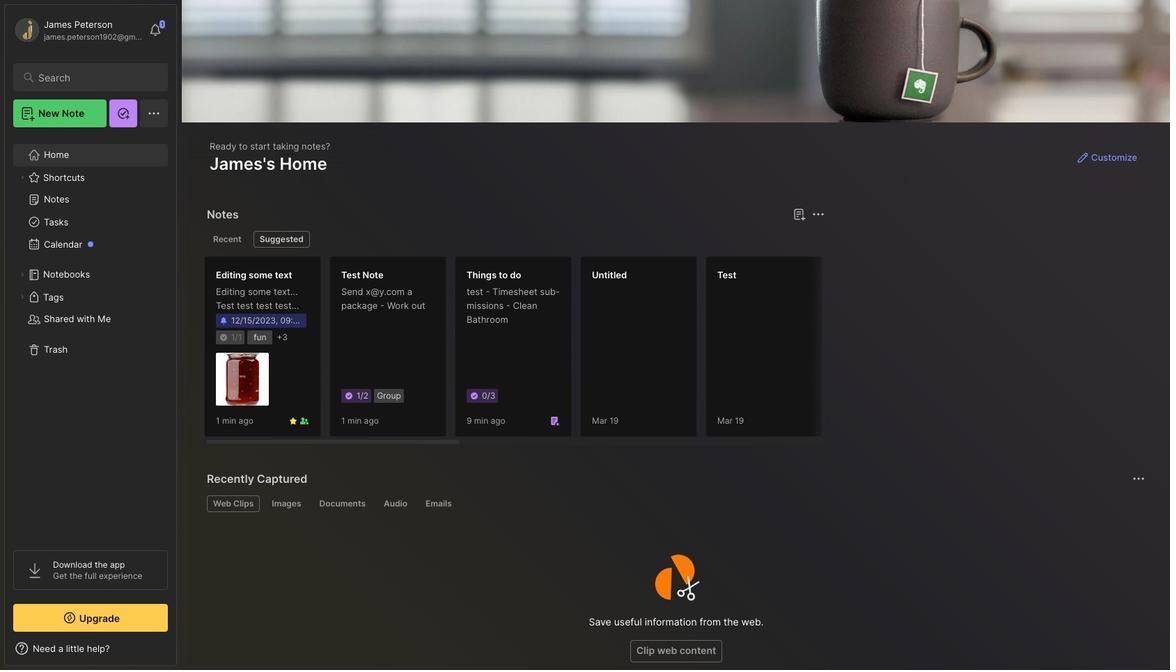 Task type: locate. For each thing, give the bounding box(es) containing it.
row group
[[204, 256, 1170, 446]]

expand tags image
[[18, 293, 26, 302]]

thumbnail image
[[216, 353, 269, 406]]

tree
[[5, 136, 176, 539]]

tab
[[207, 231, 248, 248], [253, 231, 310, 248], [207, 496, 260, 513], [266, 496, 308, 513], [313, 496, 372, 513], [378, 496, 414, 513], [419, 496, 458, 513]]

0 vertical spatial tab list
[[207, 231, 823, 248]]

1 vertical spatial tab list
[[207, 496, 1143, 513]]

More actions field
[[1129, 470, 1149, 489]]

main element
[[0, 0, 181, 671]]

tab list
[[207, 231, 823, 248], [207, 496, 1143, 513]]

None search field
[[38, 69, 155, 86]]



Task type: vqa. For each thing, say whether or not it's contained in the screenshot.
the bottom tab list
yes



Task type: describe. For each thing, give the bounding box(es) containing it.
2 tab list from the top
[[207, 496, 1143, 513]]

click to collapse image
[[176, 645, 186, 662]]

more actions image
[[1131, 471, 1148, 488]]

tree inside main element
[[5, 136, 176, 539]]

Account field
[[13, 16, 142, 44]]

1 tab list from the top
[[207, 231, 823, 248]]

Search text field
[[38, 71, 155, 84]]

none search field inside main element
[[38, 69, 155, 86]]

expand notebooks image
[[18, 271, 26, 279]]

WHAT'S NEW field
[[5, 638, 176, 660]]



